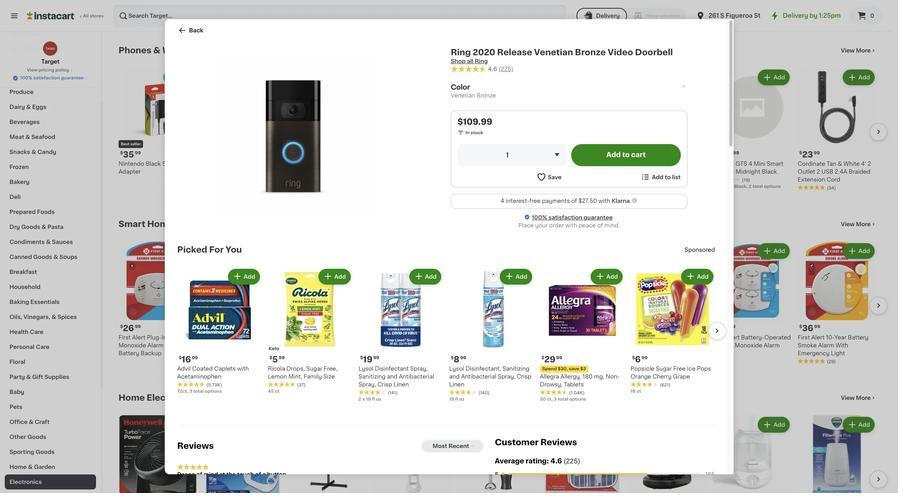 Task type: describe. For each thing, give the bounding box(es) containing it.
x
[[362, 397, 365, 402]]

venetian inside 'ring 2020 release venetian bronze video doorbell'
[[512, 335, 536, 341]]

white inside "cordinate tan & white 4' 2 outlet 2 usb 2.4a braided extension cord"
[[844, 161, 860, 167]]

1 oz from the left
[[376, 397, 381, 402]]

product group containing 29
[[540, 267, 624, 403]]

picked for you
[[177, 245, 242, 254]]

white,
[[560, 366, 575, 371]]

0 horizontal spatial reviews
[[177, 442, 214, 450]]

add inside add to cart button
[[607, 152, 621, 158]]

home electronics &  appliances
[[119, 394, 257, 402]]

with inside amazon echo show 8 2nd generation hd smart display with alexa & 13 mp camera - charcoal
[[396, 351, 408, 356]]

baking essentials link
[[5, 295, 96, 310]]

4 inside amazfit gts 4 mini smart watch - midnight black
[[749, 161, 753, 167]]

c inside 23 apple white 20w usb-c power adapter
[[267, 161, 272, 167]]

white inside amazon echo show 5 3rd generation smart display with alexa - glacier white
[[599, 351, 615, 356]]

battery inside first alert 10-year battery smoke alarm with emergency light
[[848, 335, 869, 341]]

165
[[706, 472, 715, 477]]

bronze for ring 2020 release venetian bronze video doorbell
[[458, 343, 478, 349]]

(29)
[[827, 360, 836, 364]]

$ for lysol disinfectant, sanitizing and antibacterial spray, crisp linen
[[451, 356, 454, 360]]

1 field
[[458, 144, 567, 166]]

white inside apple white lightning to digital a/v adapter
[[561, 161, 577, 167]]

battery inside first alert plug-in carbon monoxide alarm with battery backup
[[119, 351, 139, 356]]

total right ct,
[[558, 397, 568, 402]]

deli link
[[5, 190, 96, 205]]

2 right the charcoal,
[[396, 366, 399, 371]]

total right the black,
[[753, 185, 763, 189]]

mini inside the blink mini indoor 1080p wi- fi security camera - black
[[303, 335, 315, 341]]

venetian inside ring 2020 release venetian bronze video doorbell shop all ring
[[534, 48, 573, 56]]

mind
[[204, 472, 218, 478]]

lysol for 19
[[359, 366, 374, 372]]

apple for 47
[[288, 161, 305, 167]]

power inside 23 apple white 20w usb-c power adapter
[[204, 169, 221, 175]]

home for &
[[119, 394, 145, 402]]

1 vertical spatial glacier
[[543, 366, 559, 371]]

(34)
[[827, 186, 836, 190]]

customer reviews
[[495, 439, 577, 447]]

white inside apple magsafe iphone charger - white
[[316, 169, 332, 175]]

view more link for 23
[[841, 47, 877, 55]]

charger inside 'apple watch magnetic fast charger to usb-c cable - white - 1m'
[[373, 169, 396, 175]]

west & arrow flexible multi color led light strip
[[204, 335, 279, 349]]

2 vertical spatial spray,
[[359, 382, 376, 388]]

3 view more from the top
[[841, 396, 871, 401]]

13
[[432, 351, 438, 356]]

video for ring 2020 release venetian bronze video doorbell
[[479, 343, 495, 349]]

0 horizontal spatial (225)
[[499, 66, 514, 72]]

prepared foods link
[[5, 205, 96, 220]]

item carousel region for smart home & security
[[119, 239, 888, 381]]

with for advil coated caplets with acetaminophen
[[237, 366, 249, 372]]

apple inside 23 apple white 20w usb-c power adapter
[[204, 161, 220, 167]]

mp
[[439, 351, 449, 356]]

flexible
[[243, 335, 264, 341]]

0 horizontal spatial 1
[[204, 11, 205, 15]]

oils, vinegars, & spices
[[9, 315, 77, 320]]

& down 72ct, 3 total options
[[199, 394, 206, 402]]

options left 29
[[512, 358, 529, 363]]

0 vertical spatial 4.6
[[488, 66, 497, 72]]

2 down (19)
[[749, 185, 752, 189]]

0 horizontal spatial security
[[185, 220, 222, 228]]

$ for nintendo black switch ac adapter
[[120, 151, 123, 155]]

peace
[[579, 223, 596, 228]]

99 for lysol disinfectant, sanitizing and antibacterial spray, crisp linen
[[460, 356, 466, 360]]

frozen link
[[5, 160, 96, 175]]

99 for popsicle sugar free ice pops orange cherry grape
[[642, 356, 648, 360]]

party
[[9, 375, 25, 380]]

product group containing 8
[[449, 267, 534, 403]]

99 for spend $30, save $3
[[556, 356, 562, 360]]

1 vertical spatial midnight
[[713, 185, 733, 189]]

options down (1.04k)
[[569, 397, 586, 402]]

2 horizontal spatial home
[[147, 220, 174, 228]]

item carousel region for phones & wearables
[[119, 65, 888, 207]]

99 for blink mini indoor 1080p wi- fi security camera - black
[[305, 325, 311, 329]]

product group containing 5
[[268, 267, 352, 395]]

$ for fujifilm instax mini link 2 smartphone printer - pink
[[630, 151, 633, 155]]

sanitizing inside lysol disinfectant, sanitizing and antibacterial spray, crisp linen
[[503, 366, 530, 372]]

frozen
[[9, 164, 29, 170]]

c inside 'apple watch magnetic fast charger to usb-c cable - white - 1m'
[[419, 169, 423, 175]]

grape
[[673, 374, 690, 380]]

adapter inside nintendo black switch ac adapter
[[119, 169, 141, 175]]

smartphone
[[628, 169, 663, 175]]

display inside amazon echo show 8 2nd generation hd smart display with alexa & 13 mp camera - charcoal
[[373, 351, 394, 356]]

to inside 'apple watch magnetic fast charger to usb-c cable - white - 1m'
[[397, 169, 403, 175]]

29
[[545, 356, 556, 364]]

1 horizontal spatial spray,
[[410, 366, 428, 372]]

shop
[[451, 58, 466, 64]]

watch inside amazfit gts 4 mini smart watch - midnight black
[[713, 169, 731, 175]]

99 for fujifilm instax mini link 2 smartphone printer - pink
[[649, 151, 655, 155]]

black inside nintendo black switch ac adapter
[[146, 161, 161, 167]]

1 vertical spatial (225)
[[564, 458, 581, 465]]

watt
[[483, 161, 496, 167]]

goods for canned
[[33, 255, 52, 260]]

delivery for delivery by 1:25pm
[[783, 13, 809, 19]]

linen inside lysol disinfectant, sanitizing and antibacterial spray, crisp linen
[[449, 382, 465, 388]]

1 vertical spatial electronics
[[9, 480, 42, 485]]

view more link for 36
[[841, 221, 877, 228]]

149
[[378, 324, 393, 333]]

23 inside 23 apple white 20w usb-c power adapter
[[208, 151, 219, 159]]

& left candy
[[32, 149, 36, 155]]

snacks
[[9, 149, 30, 155]]

alert for 26
[[132, 335, 145, 341]]

product group containing 34
[[713, 242, 792, 364]]

guarantee inside 'link'
[[584, 215, 613, 220]]

1 fl from the left
[[372, 397, 375, 402]]

smart inside amazon echo show 8 2nd generation hd smart display with alexa & 13 mp camera - charcoal
[[416, 343, 433, 349]]

- inside amazfit gts 4 mini smart watch - midnight black
[[732, 169, 735, 175]]

99 for apple white lightning to digital a/v adapter
[[560, 151, 566, 155]]

and inside lysol disinfectant, sanitizing and antibacterial spray, crisp linen
[[449, 374, 460, 380]]

99 for first alert battery-operated carbon monoxide alarm plug
[[730, 325, 736, 329]]

usb inside "cordinate tan & white 4' 2 outlet 2 usb 2.4a braided extension cord"
[[822, 169, 834, 175]]

party & gift supplies link
[[5, 370, 96, 385]]

& left soups
[[54, 255, 58, 260]]

outlet
[[798, 169, 816, 175]]

options down amazfit gts 4 mini smart watch - midnight black
[[764, 185, 781, 189]]

1 horizontal spatial 3
[[554, 397, 557, 402]]

generation for $
[[543, 343, 574, 349]]

- inside apple magsafe iphone charger - white
[[312, 169, 315, 175]]

delivery button
[[576, 8, 627, 24]]

each inside button
[[376, 3, 387, 7]]

and inside 'lysol disinfectant spray, sanitizing and antibacterial spray, crisp linen'
[[387, 374, 398, 380]]

black inside amazfit gts 4 mini smart watch - midnight black
[[762, 169, 777, 175]]

snacks & candy link
[[5, 145, 96, 160]]

acetaminophen
[[177, 374, 221, 380]]

glacier inside amazon echo show 5 3rd generation smart display with alexa - glacier white
[[578, 351, 598, 356]]

mg,
[[594, 374, 605, 380]]

options down (8)
[[655, 185, 673, 189]]

smoke
[[798, 343, 817, 349]]

139
[[718, 151, 733, 159]]

pasta
[[48, 224, 63, 230]]

black inside the blink mini indoor 1080p wi- fi security camera - black
[[346, 343, 362, 349]]

8 inside amazon echo show 8 2nd generation hd smart display with alexa & 13 mp camera - charcoal
[[429, 335, 433, 341]]

- down fast
[[442, 169, 445, 175]]

adapter inside apple 12 watt white usb power adapter
[[477, 169, 499, 175]]

doorbell for ring 2020 release venetian bronze video doorbell
[[496, 343, 520, 349]]

ct for 5
[[275, 389, 280, 394]]

you
[[226, 245, 242, 254]]

free
[[674, 366, 686, 372]]

midnight inside amazfit gts 4 mini smart watch - midnight black
[[736, 169, 761, 175]]

total up 180
[[580, 366, 590, 371]]

2 right the 4'
[[868, 161, 871, 167]]

release for ring 2020 release venetian bronze video doorbell
[[488, 335, 510, 341]]

$ for ricola drops, sugar free, lemon mint, family size
[[270, 356, 272, 360]]

satisfaction inside button
[[33, 76, 60, 80]]

$ for apple magsafe iphone charger - white
[[290, 151, 293, 155]]

baby
[[9, 390, 24, 395]]

coated
[[192, 366, 213, 372]]

dairy
[[9, 104, 25, 110]]

product group containing apple watch magnetic fast charger to usb-c cable - white - 1m
[[373, 68, 452, 184]]

generation for 149
[[373, 343, 404, 349]]

fujifilm
[[628, 161, 648, 167]]

$ 23 99 for apple
[[460, 151, 480, 159]]

$ 26 99
[[120, 324, 141, 333]]

ring for ring 2020 release venetian bronze video doorbell
[[458, 335, 471, 341]]

- inside fujifilm instax mini link 2 smartphone printer - pink
[[684, 169, 686, 175]]

99 for apple 12 watt white usb power adapter
[[474, 151, 480, 155]]

tan
[[827, 161, 837, 167]]

& inside west & arrow flexible multi color led light strip
[[219, 335, 224, 341]]

options up mg,
[[591, 366, 608, 371]]

& left pasta
[[42, 224, 46, 230]]

nsored
[[696, 247, 715, 253]]

alarm for 34
[[764, 343, 780, 349]]

light inside west & arrow flexible multi color led light strip
[[232, 343, 246, 349]]

1 vertical spatial each
[[206, 11, 217, 15]]

sanitizing inside 'lysol disinfectant spray, sanitizing and antibacterial spray, crisp linen'
[[359, 374, 386, 380]]

gts
[[736, 161, 747, 167]]

condiments
[[9, 240, 45, 245]]

2020 for ring 2020 release venetian bronze video doorbell shop all ring
[[473, 48, 495, 56]]

usb inside apple 12 watt white usb power adapter
[[515, 161, 527, 167]]

seller for 35
[[130, 142, 141, 146]]

oils,
[[9, 315, 22, 320]]

smart inside smart home & security link
[[119, 220, 145, 228]]

$109.99
[[458, 117, 493, 126]]

180
[[583, 374, 593, 380]]

personal
[[9, 345, 34, 350]]

ac
[[182, 161, 191, 167]]

8 inside product "group"
[[454, 356, 460, 364]]

white inside 'apple watch magnetic fast charger to usb-c cable - white - 1m'
[[373, 177, 390, 183]]

amazon for $
[[543, 335, 566, 341]]

30 ct, 3 total options
[[540, 397, 586, 402]]

99 for west & arrow flexible multi color led light strip
[[218, 325, 224, 329]]

antibacterial inside lysol disinfectant, sanitizing and antibacterial spray, crisp linen
[[461, 374, 497, 380]]

1m
[[395, 177, 402, 183]]

view more for 23
[[841, 48, 871, 53]]

nintendo
[[119, 161, 144, 167]]

care for personal care
[[36, 345, 49, 350]]

crisp inside 'lysol disinfectant spray, sanitizing and antibacterial spray, crisp linen'
[[378, 382, 392, 388]]

service type group
[[576, 8, 687, 24]]

light inside first alert 10-year battery smoke alarm with emergency light
[[831, 351, 845, 356]]

- left 1m
[[391, 177, 393, 183]]

office & craft link
[[5, 415, 96, 430]]

carbon for 34
[[713, 343, 734, 349]]

view for smart home & security
[[841, 222, 855, 227]]

peace of mind at the touch of a button
[[177, 472, 286, 478]]

release for ring 2020 release venetian bronze video doorbell shop all ring
[[497, 48, 532, 56]]

linen inside 'lysol disinfectant spray, sanitizing and antibacterial spray, crisp linen'
[[394, 382, 409, 388]]

baby link
[[5, 385, 96, 400]]

amazon for 149
[[373, 335, 396, 341]]

camera inside amazon echo show 8 2nd generation hd smart display with alexa & 13 mp camera - charcoal
[[373, 359, 395, 364]]

1 vertical spatial 5
[[272, 356, 278, 364]]

white inside apple 12 watt white usb power adapter
[[497, 161, 514, 167]]

goods for sporting
[[36, 450, 55, 455]]

essentials
[[30, 300, 60, 305]]

total right "bronze,"
[[501, 358, 511, 363]]

& inside 'link'
[[25, 134, 30, 140]]

total up home electronics &  appliances
[[193, 389, 204, 394]]

100% inside 'link'
[[532, 215, 547, 220]]

canned goods & soups
[[9, 255, 77, 260]]

usb- inside 'apple watch magnetic fast charger to usb-c cable - white - 1m'
[[404, 169, 419, 175]]

to inside add to cart button
[[622, 152, 630, 158]]

sugar inside ricola drops, sugar free, lemon mint, family size
[[306, 366, 322, 372]]

first alert plug-in carbon monoxide alarm with battery backup
[[119, 335, 189, 356]]

with inside amazon echo show 5 3rd generation smart display with alexa - glacier white
[[543, 351, 556, 356]]

1 horizontal spatial in
[[466, 130, 470, 135]]

product group containing 36
[[798, 242, 877, 366]]

tablets
[[564, 382, 584, 388]]

bakery link
[[5, 175, 96, 190]]

& left gift
[[26, 375, 31, 380]]

magnetic
[[410, 161, 436, 167]]

instacart logo image
[[27, 11, 74, 21]]

of left mind
[[196, 472, 202, 478]]

interest-
[[506, 198, 530, 204]]

1 inside button
[[373, 3, 375, 7]]

5 inside amazon echo show 5 3rd generation smart display with alexa - glacier white
[[599, 335, 603, 341]]

family
[[304, 374, 322, 380]]

$ for first alert battery-operated carbon monoxide alarm plug
[[715, 325, 718, 329]]

100% inside button
[[20, 76, 32, 80]]

options down charcoal
[[411, 366, 428, 371]]

spray, inside lysol disinfectant, sanitizing and antibacterial spray, crisp linen
[[498, 374, 516, 380]]

- inside amazon echo show 8 2nd generation hd smart display with alexa & 13 mp camera - charcoal
[[397, 359, 399, 364]]

with inside first alert 10-year battery smoke alarm with emergency light
[[836, 343, 849, 349]]

allegra
[[540, 374, 559, 380]]

& left sauces
[[46, 240, 51, 245]]

advil coated caplets with acetaminophen
[[177, 366, 249, 380]]

& left garden at the left
[[28, 465, 33, 470]]

the
[[226, 472, 236, 478]]

0 horizontal spatial (25)
[[233, 4, 242, 9]]

1 horizontal spatial electronics
[[147, 394, 197, 402]]

- inside amazon echo show 5 3rd generation smart display with alexa - glacier white
[[574, 351, 576, 356]]

health
[[9, 330, 28, 335]]

color inside west & arrow flexible multi color led light strip
[[204, 343, 219, 349]]

4.6 (225)
[[488, 66, 514, 72]]

6
[[635, 356, 641, 364]]

mini inside fujifilm instax mini link 2 smartphone printer - pink
[[668, 161, 679, 167]]

venetian bronze, 2 total options
[[458, 358, 529, 363]]

delivery for delivery
[[596, 13, 620, 19]]

1 each inside 1 each button
[[373, 3, 387, 7]]

echo for 149
[[397, 335, 411, 341]]

alert for 36
[[812, 335, 825, 341]]

apple inside 'apple watch magnetic fast charger to usb-c cable - white - 1m'
[[373, 161, 390, 167]]

$ for lysol disinfectant spray, sanitizing and antibacterial spray, crisp linen
[[360, 356, 363, 360]]

mind.
[[605, 223, 620, 228]]

view for phones & wearables
[[841, 48, 855, 53]]

with inside first alert plug-in carbon monoxide alarm with battery backup
[[165, 343, 178, 349]]

99 for first alert 10-year battery smoke alarm with emergency light
[[815, 325, 821, 329]]

$ for spend $30, save $3
[[542, 356, 545, 360]]

$ 8 99
[[451, 356, 466, 364]]

disinfectant,
[[466, 366, 501, 372]]

charger inside apple magsafe iphone charger - white
[[288, 169, 311, 175]]

mini inside amazfit gts 4 mini smart watch - midnight black
[[754, 161, 766, 167]]

goods for other
[[27, 435, 46, 440]]

spend $30, save $3
[[542, 367, 586, 371]]

deli
[[9, 194, 21, 200]]

eggs
[[32, 104, 46, 110]]

3 for 109
[[640, 185, 643, 189]]

gift
[[32, 375, 43, 380]]

$ 34 99
[[715, 324, 736, 333]]

total down charcoal
[[400, 366, 410, 371]]

apple magsafe iphone charger - white
[[288, 161, 351, 175]]

3 view more link from the top
[[841, 394, 877, 402]]

& inside amazon echo show 8 2nd generation hd smart display with alexa & 13 mp camera - charcoal
[[426, 351, 431, 356]]

view more for 36
[[841, 222, 871, 227]]

other
[[9, 435, 26, 440]]

product group containing 26
[[119, 242, 197, 358]]

$ for amazon echo show 5 3rd generation smart display with alexa - glacier white
[[545, 325, 548, 329]]

(25) inside item carousel region
[[572, 360, 581, 364]]

best seller for 35
[[121, 142, 141, 146]]



Task type: vqa. For each thing, say whether or not it's contained in the screenshot.
the topmost certified
no



Task type: locate. For each thing, give the bounding box(es) containing it.
1 charger from the left
[[288, 169, 311, 175]]

sanitizing down venetian bronze, 2 total options
[[503, 366, 530, 372]]

1 antibacterial from the left
[[399, 374, 434, 380]]

2 show from the left
[[583, 335, 598, 341]]

white left 20w
[[221, 161, 237, 167]]

1 and from the left
[[387, 374, 398, 380]]

0 vertical spatial light
[[232, 343, 246, 349]]

0 horizontal spatial $ 23 99
[[460, 151, 480, 159]]

2 alexa from the left
[[557, 351, 572, 356]]

popsicle sugar free ice pops orange cherry grape
[[631, 366, 711, 380]]

0 horizontal spatial c
[[267, 161, 272, 167]]

1 vertical spatial 2020
[[472, 335, 487, 341]]

4 apple from the left
[[458, 161, 475, 167]]

prepared
[[9, 209, 36, 215]]

0 horizontal spatial antibacterial
[[399, 374, 434, 380]]

1 horizontal spatial fl
[[455, 397, 458, 402]]

of left the $27.50
[[572, 198, 577, 204]]

plug-
[[147, 335, 162, 341]]

1 vertical spatial spray,
[[498, 374, 516, 380]]

23 99
[[633, 324, 650, 333]]

$ 19 99 for lysol
[[360, 356, 380, 364]]

oz right x
[[376, 397, 381, 402]]

0 horizontal spatial 5
[[272, 356, 278, 364]]

instax
[[650, 161, 666, 167]]

0 vertical spatial 4
[[749, 161, 753, 167]]

video inside ring 2020 release venetian bronze video doorbell shop all ring
[[608, 48, 633, 56]]

1 power from the left
[[204, 169, 221, 175]]

1 view more link from the top
[[841, 47, 877, 55]]

0 vertical spatial carbon
[[168, 335, 189, 341]]

smart home & security link
[[119, 220, 222, 229]]

10-
[[826, 335, 835, 341]]

security inside the blink mini indoor 1080p wi- fi security camera - black
[[295, 343, 318, 349]]

digital
[[543, 169, 561, 175]]

47
[[293, 151, 304, 159]]

2 adapter from the left
[[222, 169, 245, 175]]

2 alert from the left
[[642, 335, 655, 341]]

72ct, 3 total options
[[177, 389, 222, 394]]

ring for ring 2020 release venetian bronze video doorbell shop all ring
[[451, 48, 471, 56]]

1 vertical spatial security
[[295, 343, 318, 349]]

with down 100% satisfaction guarantee 'link'
[[566, 223, 577, 228]]

$ for apple white lightning to digital a/v adapter
[[545, 151, 548, 155]]

2 left x
[[359, 397, 361, 402]]

breakfast
[[9, 270, 37, 275]]

emergency
[[798, 351, 830, 356]]

release up venetian bronze, 2 total options
[[488, 335, 510, 341]]

0 vertical spatial care
[[30, 330, 43, 335]]

product group containing 6
[[631, 267, 715, 395]]

1 horizontal spatial mini
[[668, 161, 679, 167]]

$ 23 99 up 12
[[460, 151, 480, 159]]

size
[[323, 374, 335, 380]]

1:25pm
[[819, 13, 841, 19]]

sporting
[[9, 450, 34, 455]]

1 first from the left
[[119, 335, 131, 341]]

echo for $
[[567, 335, 581, 341]]

care for health care
[[30, 330, 43, 335]]

99 inside "$ 47 99"
[[304, 151, 310, 155]]

touch
[[237, 472, 254, 478]]

99 for apple magsafe iphone charger - white
[[304, 151, 310, 155]]

item carousel region for home electronics &  appliances
[[119, 413, 888, 494]]

delivery inside delivery by 1:25pm link
[[783, 13, 809, 19]]

0 horizontal spatial fl
[[372, 397, 375, 402]]

color down west
[[204, 343, 219, 349]]

99 inside $ 109 99
[[649, 151, 655, 155]]

add to cart
[[607, 152, 646, 158]]

view pricing policy
[[27, 68, 69, 72]]

alert down "$ 26 99"
[[132, 335, 145, 341]]

1 horizontal spatial c
[[419, 169, 423, 175]]

0 horizontal spatial usb
[[515, 161, 527, 167]]

generation inside amazon echo show 5 3rd generation smart display with alexa - glacier white
[[543, 343, 574, 349]]

alert for 34
[[727, 335, 740, 341]]

with for place your order with peace of mind.
[[566, 223, 577, 228]]

ring up $ 8 99
[[458, 335, 471, 341]]

crisp inside lysol disinfectant, sanitizing and antibacterial spray, crisp linen
[[517, 374, 532, 380]]

1 vertical spatial video
[[479, 343, 495, 349]]

- down link
[[684, 169, 686, 175]]

security up picked for you
[[185, 220, 222, 228]]

more for 36
[[856, 222, 871, 227]]

99 for nintendo black switch ac adapter
[[135, 151, 141, 155]]

3 adapter from the left
[[477, 169, 499, 175]]

all stores link
[[27, 5, 104, 27]]

1 vertical spatial care
[[36, 345, 49, 350]]

$ inside $ 109 99
[[630, 151, 633, 155]]

adapter down 20w
[[222, 169, 245, 175]]

midnight left the black,
[[713, 185, 733, 189]]

& left spices
[[52, 315, 56, 320]]

for
[[209, 245, 224, 254]]

5 apple from the left
[[543, 161, 559, 167]]

camera down indoor
[[319, 343, 341, 349]]

1 horizontal spatial sugar
[[656, 366, 672, 372]]

alexa up charcoal
[[410, 351, 425, 356]]

in inside first alert plug-in carbon monoxide alarm with battery backup
[[162, 335, 167, 341]]

0 horizontal spatial charger
[[288, 169, 311, 175]]

0 vertical spatial usb-
[[253, 161, 267, 167]]

0 vertical spatial view more link
[[841, 47, 877, 55]]

$ 47 99
[[290, 151, 310, 159]]

health care
[[9, 330, 43, 335]]

100%
[[20, 76, 32, 80], [532, 215, 547, 220]]

2 generation from the left
[[543, 343, 574, 349]]

with left klarna
[[599, 198, 610, 204]]

home for garden
[[9, 465, 27, 470]]

carbon for 26
[[168, 335, 189, 341]]

product group containing 35
[[119, 68, 197, 176]]

2 $ 23 99 from the left
[[800, 151, 820, 159]]

2 left $3
[[576, 366, 579, 371]]

release inside 'ring 2020 release venetian bronze video doorbell'
[[488, 335, 510, 341]]

0 vertical spatial more
[[856, 48, 871, 53]]

ring 2020 release venetian bronze video doorbell
[[458, 335, 536, 349]]

meat
[[9, 134, 24, 140]]

2 view more from the top
[[841, 222, 871, 227]]

$ for first alert 10-year battery smoke alarm with emergency light
[[800, 325, 803, 329]]

1 inside field
[[506, 152, 509, 158]]

1 horizontal spatial crisp
[[517, 374, 532, 380]]

$ for west & arrow flexible multi color led light strip
[[205, 325, 208, 329]]

2 horizontal spatial alarm
[[818, 343, 834, 349]]

0 horizontal spatial alexa
[[410, 351, 425, 356]]

guarantee
[[61, 76, 84, 80], [584, 215, 613, 220]]

0 horizontal spatial $ 19 99
[[205, 324, 224, 333]]

4 first from the left
[[798, 335, 810, 341]]

4.6 left the (225) button
[[488, 66, 497, 72]]

$ inside $ 39 99
[[290, 325, 293, 329]]

1 view more from the top
[[841, 48, 871, 53]]

black
[[146, 161, 161, 167], [762, 169, 777, 175], [346, 343, 362, 349]]

carbon up plug at the right
[[713, 343, 734, 349]]

1 vertical spatial crisp
[[378, 382, 392, 388]]

2 more from the top
[[856, 222, 871, 227]]

$ 29 99
[[542, 356, 562, 364]]

to inside apple white lightning to digital a/v adapter
[[606, 161, 612, 167]]

1 horizontal spatial (225)
[[564, 458, 581, 465]]

spray, up 2 x 19 fl oz
[[359, 382, 376, 388]]

white inside 23 apple white 20w usb-c power adapter
[[221, 161, 237, 167]]

2 view more link from the top
[[841, 221, 877, 228]]

1 horizontal spatial (25)
[[572, 360, 581, 364]]

$ inside "$ 47 99"
[[290, 151, 293, 155]]

0 horizontal spatial 3
[[189, 389, 192, 394]]

& inside "cordinate tan & white 4' 2 outlet 2 usb 2.4a braided extension cord"
[[838, 161, 842, 167]]

care up floral link
[[36, 345, 49, 350]]

$ 109 99
[[630, 151, 655, 159]]

power
[[204, 169, 221, 175], [458, 169, 476, 175]]

1 linen from the left
[[394, 382, 409, 388]]

2 inside fujifilm instax mini link 2 smartphone printer - pink
[[693, 161, 697, 167]]

oz down lysol disinfectant, sanitizing and antibacterial spray, crisp linen
[[459, 397, 465, 402]]

99 for advil coated caplets with acetaminophen
[[192, 356, 198, 360]]

show inside amazon echo show 8 2nd generation hd smart display with alexa & 13 mp camera - charcoal
[[413, 335, 428, 341]]

lysol inside lysol disinfectant, sanitizing and antibacterial spray, crisp linen
[[449, 366, 464, 372]]

alert left 10-
[[812, 335, 825, 341]]

apple inside apple white lightning to digital a/v adapter
[[543, 161, 559, 167]]

1 horizontal spatial 4
[[749, 161, 753, 167]]

add button
[[249, 70, 280, 85], [759, 70, 789, 85], [844, 70, 874, 85], [164, 244, 195, 258], [674, 244, 704, 258], [759, 244, 789, 258], [844, 244, 874, 258], [229, 270, 259, 284], [319, 270, 350, 284], [410, 270, 441, 284], [501, 270, 531, 284], [592, 270, 622, 284], [682, 270, 713, 284], [164, 418, 195, 432], [249, 418, 280, 432], [334, 418, 365, 432], [419, 418, 450, 432], [504, 418, 535, 432], [589, 418, 619, 432], [674, 418, 704, 432], [759, 418, 789, 432], [844, 418, 874, 432]]

& left eggs
[[26, 104, 31, 110]]

goods up garden at the left
[[36, 450, 55, 455]]

reviews up peace
[[177, 442, 214, 450]]

adapter down watt
[[477, 169, 499, 175]]

2020 up ring
[[473, 48, 495, 56]]

show for 149
[[413, 335, 428, 341]]

2 linen from the left
[[449, 382, 465, 388]]

1 vertical spatial black
[[762, 169, 777, 175]]

echo up glacier white, 2 total options
[[567, 335, 581, 341]]

monoxide for 34
[[735, 343, 763, 349]]

1 horizontal spatial doorbell
[[635, 48, 673, 56]]

alexa inside amazon echo show 5 3rd generation smart display with alexa - glacier white
[[557, 351, 572, 356]]

satisfaction inside 'link'
[[549, 215, 582, 220]]

1 alert from the left
[[132, 335, 145, 341]]

1 horizontal spatial 5
[[495, 472, 499, 477]]

0 vertical spatial home
[[147, 220, 174, 228]]

usb- inside 23 apple white 20w usb-c power adapter
[[253, 161, 267, 167]]

reviews up "average rating: 4.6 (225)"
[[541, 439, 577, 447]]

usb- right 20w
[[253, 161, 267, 167]]

video inside 'ring 2020 release venetian bronze video doorbell'
[[479, 343, 495, 349]]

security down the blink
[[295, 343, 318, 349]]

0 horizontal spatial midnight
[[713, 185, 733, 189]]

1 horizontal spatial display
[[594, 343, 615, 349]]

bronze up $ 8 99
[[458, 343, 478, 349]]

4 alert from the left
[[812, 335, 825, 341]]

your
[[535, 223, 548, 228]]

home & garden
[[9, 465, 55, 470]]

2020 inside ring 2020 release venetian bronze video doorbell shop all ring
[[473, 48, 495, 56]]

2 charger from the left
[[373, 169, 396, 175]]

first alert battery-operated carbon monoxide alarm plug
[[713, 335, 791, 356]]

amazon inside amazon echo show 8 2nd generation hd smart display with alexa & 13 mp camera - charcoal
[[373, 335, 396, 341]]

picked
[[177, 245, 207, 254]]

0 vertical spatial seller
[[130, 142, 141, 146]]

monoxide down "$ 26 99"
[[119, 343, 146, 349]]

alarm for 36
[[818, 343, 834, 349]]

ct for 6
[[637, 389, 641, 394]]

100% satisfaction guarantee button
[[12, 74, 88, 81]]

$ inside $ 5 99
[[270, 356, 272, 360]]

product group containing 139
[[713, 68, 792, 190]]

non-
[[606, 374, 620, 380]]

3 first from the left
[[713, 335, 725, 341]]

45
[[268, 389, 274, 394]]

& up 2.4a
[[838, 161, 842, 167]]

first for 26
[[119, 335, 131, 341]]

drowsy,
[[540, 382, 563, 388]]

& right phones
[[153, 46, 161, 55]]

alexa inside amazon echo show 8 2nd generation hd smart display with alexa & 13 mp camera - charcoal
[[410, 351, 425, 356]]

of left a
[[255, 472, 261, 478]]

$ 23 99 for cordinate
[[800, 151, 820, 159]]

$ 35 99
[[120, 151, 141, 159]]

antibacterial inside 'lysol disinfectant spray, sanitizing and antibacterial spray, crisp linen'
[[399, 374, 434, 380]]

2 ct from the left
[[637, 389, 641, 394]]

indoor
[[316, 335, 334, 341]]

electronics
[[147, 394, 197, 402], [9, 480, 42, 485]]

1 amazon from the left
[[373, 335, 396, 341]]

ring inside ring 2020 release venetian bronze video doorbell shop all ring
[[451, 48, 471, 56]]

usb-
[[253, 161, 267, 167], [404, 169, 419, 175]]

8 right the mp
[[454, 356, 460, 364]]

power inside apple 12 watt white usb power adapter
[[458, 169, 476, 175]]

cord
[[827, 177, 841, 183]]

$ inside $ 99 99
[[545, 325, 548, 329]]

1 lysol from the left
[[359, 366, 374, 372]]

1 vertical spatial seller
[[215, 316, 226, 320]]

$ for cordinate tan & white 4' 2 outlet 2 usb 2.4a braided extension cord
[[800, 151, 803, 155]]

0 horizontal spatial 1 each
[[204, 11, 217, 15]]

1 horizontal spatial best
[[206, 316, 214, 320]]

$ for advil coated caplets with acetaminophen
[[179, 356, 182, 360]]

0 horizontal spatial light
[[232, 343, 246, 349]]

0 horizontal spatial watch
[[391, 161, 409, 167]]

& up picked
[[176, 220, 183, 228]]

1 echo from the left
[[397, 335, 411, 341]]

1 horizontal spatial 100%
[[532, 215, 547, 220]]

bronze for ring 2020 release venetian bronze video doorbell shop all ring
[[575, 48, 606, 56]]

30
[[540, 397, 546, 402]]

2 horizontal spatial mini
[[754, 161, 766, 167]]

carbon inside first alert battery-operated carbon monoxide alarm plug
[[713, 343, 734, 349]]

$ inside $ 6 99
[[632, 356, 635, 360]]

best seller up $ 35 99
[[121, 142, 141, 146]]

0 horizontal spatial glacier
[[543, 366, 559, 371]]

first for 99
[[628, 335, 640, 341]]

alert inside the first alert multipurpose fire extinguisher
[[642, 335, 655, 341]]

first inside the first alert multipurpose fire extinguisher
[[628, 335, 640, 341]]

of left mind.
[[597, 223, 603, 228]]

monoxide inside first alert battery-operated carbon monoxide alarm plug
[[735, 343, 763, 349]]

0 vertical spatial black
[[146, 161, 161, 167]]

2 oz from the left
[[459, 397, 465, 402]]

0 horizontal spatial best
[[121, 142, 130, 146]]

1 horizontal spatial color
[[451, 84, 470, 90]]

beverages
[[9, 119, 40, 125]]

antibacterial down the disinfectant, on the right
[[461, 374, 497, 380]]

99 for amazon echo show 5 3rd generation smart display with alexa - glacier white
[[560, 325, 566, 329]]

2 vertical spatial more
[[856, 396, 871, 401]]

5 up ricola
[[272, 356, 278, 364]]

0 vertical spatial 2020
[[473, 48, 495, 56]]

$ inside $ 34 99
[[715, 325, 718, 329]]

lysol for 8
[[449, 366, 464, 372]]

cordinate
[[798, 161, 826, 167]]

fl
[[372, 397, 375, 402], [455, 397, 458, 402]]

2020 inside 'ring 2020 release venetian bronze video doorbell'
[[472, 335, 487, 341]]

best inside product "group"
[[121, 142, 130, 146]]

alarm down operated
[[764, 343, 780, 349]]

amazon inside amazon echo show 5 3rd generation smart display with alexa - glacier white
[[543, 335, 566, 341]]

amazfit gts 4 mini smart watch - midnight black
[[713, 161, 784, 175]]

0 horizontal spatial 4
[[501, 198, 505, 204]]

apple for 58
[[543, 161, 559, 167]]

health care link
[[5, 325, 96, 340]]

99 for ricola drops, sugar free, lemon mint, family size
[[279, 356, 285, 360]]

mini down $ 39 99
[[303, 335, 315, 341]]

1 ct from the left
[[275, 389, 280, 394]]

99 inside $ 99 99
[[560, 325, 566, 329]]

$ for blink mini indoor 1080p wi- fi security camera - black
[[290, 325, 293, 329]]

generation down 149 99 on the left bottom of page
[[373, 343, 404, 349]]

1 horizontal spatial reviews
[[541, 439, 577, 447]]

backup
[[141, 351, 162, 356]]

2 right "bronze,"
[[497, 358, 500, 363]]

product group containing 16
[[177, 267, 262, 395]]

bronze inside color venetian bronze
[[477, 92, 496, 98]]

first for 34
[[713, 335, 725, 341]]

0 vertical spatial view more
[[841, 48, 871, 53]]

2 fl from the left
[[455, 397, 458, 402]]

0 horizontal spatial carbon
[[168, 335, 189, 341]]

2 up the pink
[[693, 161, 697, 167]]

2 first from the left
[[628, 335, 640, 341]]

apple inside apple 12 watt white usb power adapter
[[458, 161, 475, 167]]

1 horizontal spatial 100% satisfaction guarantee
[[532, 215, 613, 220]]

bronze,
[[479, 358, 496, 363]]

smart inside amazon echo show 5 3rd generation smart display with alexa - glacier white
[[576, 343, 592, 349]]

& right meat at the left top of the page
[[25, 134, 30, 140]]

view more
[[841, 48, 871, 53], [841, 222, 871, 227], [841, 396, 871, 401]]

0 vertical spatial 100% satisfaction guarantee
[[20, 76, 84, 80]]

best for 35
[[121, 142, 130, 146]]

0 horizontal spatial black
[[146, 161, 161, 167]]

echo inside amazon echo show 5 3rd generation smart display with alexa - glacier white
[[567, 335, 581, 341]]

99 inside the $ 36 99
[[815, 325, 821, 329]]

3 for 16
[[189, 389, 192, 394]]

goods down prepared foods
[[21, 224, 40, 230]]

satisfaction up the place your order with peace of mind. at the top of page
[[549, 215, 582, 220]]

1 $ 23 99 from the left
[[460, 151, 480, 159]]

candy
[[37, 149, 56, 155]]

100% satisfaction guarantee inside button
[[20, 76, 84, 80]]

4 left interest-
[[501, 198, 505, 204]]

goods up sporting goods
[[27, 435, 46, 440]]

1 alexa from the left
[[410, 351, 425, 356]]

0 horizontal spatial and
[[387, 374, 398, 380]]

display down 3rd
[[594, 343, 615, 349]]

3 alarm from the left
[[818, 343, 834, 349]]

bronze inside 'ring 2020 release venetian bronze video doorbell'
[[458, 343, 478, 349]]

1 horizontal spatial watch
[[713, 169, 731, 175]]

lysol down $ 8 99
[[449, 366, 464, 372]]

save button
[[537, 172, 562, 182]]

midnight
[[736, 169, 761, 175], [713, 185, 733, 189]]

2 horizontal spatial with
[[599, 198, 610, 204]]

alarm down 10-
[[818, 343, 834, 349]]

charger up 1m
[[373, 169, 396, 175]]

alert inside first alert 10-year battery smoke alarm with emergency light
[[812, 335, 825, 341]]

hd
[[406, 343, 415, 349]]

first for 36
[[798, 335, 810, 341]]

2 down cordinate
[[817, 169, 820, 175]]

best up 35 on the top left
[[121, 142, 130, 146]]

26
[[123, 324, 134, 333]]

0 horizontal spatial alarm
[[148, 343, 164, 349]]

peace
[[177, 472, 195, 478]]

light up (29)
[[831, 351, 845, 356]]

0 vertical spatial camera
[[319, 343, 341, 349]]

echo up hd
[[397, 335, 411, 341]]

advil
[[177, 366, 191, 372]]

to right (8)
[[665, 174, 671, 180]]

99 inside $ 39 99
[[305, 325, 311, 329]]

1 apple from the left
[[204, 161, 220, 167]]

$ 19 99 for west
[[205, 324, 224, 333]]

$ 23 99 up cordinate
[[800, 151, 820, 159]]

allegra allergy, 180 mg, non- drowsy, tablets
[[540, 374, 620, 388]]

best seller up west
[[206, 316, 226, 320]]

3 alert from the left
[[727, 335, 740, 341]]

- down amazfit
[[732, 169, 735, 175]]

item carousel region containing add
[[119, 413, 888, 494]]

1 show from the left
[[413, 335, 428, 341]]

1 horizontal spatial oz
[[459, 397, 465, 402]]

1 horizontal spatial monoxide
[[735, 343, 763, 349]]

100% satisfaction guarantee down 'view pricing policy' link
[[20, 76, 84, 80]]

show left 3rd
[[583, 335, 598, 341]]

view for home electronics &  appliances
[[841, 396, 855, 401]]

view pricing policy link
[[27, 67, 74, 74]]

display inside amazon echo show 5 3rd generation smart display with alexa - glacier white
[[594, 343, 615, 349]]

(225) button
[[499, 65, 514, 73]]

4.6
[[488, 66, 497, 72], [551, 458, 562, 465]]

watch inside 'apple watch magnetic fast charger to usb-c cable - white - 1m'
[[391, 161, 409, 167]]

2 horizontal spatial 3
[[640, 185, 643, 189]]

0 vertical spatial 100%
[[20, 76, 32, 80]]

cable
[[425, 169, 441, 175]]

ring inside 'ring 2020 release venetian bronze video doorbell'
[[458, 335, 471, 341]]

to up 1m
[[397, 169, 403, 175]]

monoxide inside first alert plug-in carbon monoxide alarm with battery backup
[[119, 343, 146, 349]]

white right watt
[[497, 161, 514, 167]]

and
[[387, 374, 398, 380], [449, 374, 460, 380]]

3 apple from the left
[[373, 161, 390, 167]]

1 horizontal spatial usb-
[[404, 169, 419, 175]]

adapter down nintendo
[[119, 169, 141, 175]]

99 inside the '139 99'
[[733, 151, 739, 155]]

2 monoxide from the left
[[735, 343, 763, 349]]

1 horizontal spatial with
[[566, 223, 577, 228]]

adapter down "lightning"
[[574, 169, 596, 175]]

- up glacier white, 2 total options
[[574, 351, 576, 356]]

best seller for 19
[[206, 316, 226, 320]]

2 lysol from the left
[[449, 366, 464, 372]]

3 right ct,
[[554, 397, 557, 402]]

ring up shop
[[451, 48, 471, 56]]

1 horizontal spatial each
[[376, 3, 387, 7]]

item carousel region
[[119, 65, 888, 207], [119, 239, 888, 381], [166, 264, 726, 406], [119, 413, 888, 494]]

2 vertical spatial 1
[[506, 152, 509, 158]]

multipurpose
[[656, 335, 693, 341]]

first inside first alert 10-year battery smoke alarm with emergency light
[[798, 335, 810, 341]]

sporting goods link
[[5, 445, 96, 460]]

99 inside the $ 58 99
[[560, 151, 566, 155]]

monoxide for 26
[[119, 343, 146, 349]]

lysol inside 'lysol disinfectant spray, sanitizing and antibacterial spray, crisp linen'
[[359, 366, 374, 372]]

white left 1m
[[373, 177, 390, 183]]

$3
[[580, 367, 586, 371]]

None search field
[[113, 5, 566, 27]]

rating:
[[526, 458, 549, 465]]

item carousel region containing 26
[[119, 239, 888, 381]]

1 monoxide from the left
[[119, 343, 146, 349]]

& left craft
[[29, 420, 33, 425]]

1 horizontal spatial ct
[[637, 389, 641, 394]]

2 power from the left
[[458, 169, 476, 175]]

foods
[[37, 209, 55, 215]]

seller for 19
[[215, 316, 226, 320]]

1 adapter from the left
[[119, 169, 141, 175]]

(5.73k)
[[207, 383, 222, 388]]

light down arrow on the bottom
[[232, 343, 246, 349]]

sugar up cherry
[[656, 366, 672, 372]]

prepared foods
[[9, 209, 55, 215]]

goods for dry
[[21, 224, 40, 230]]

2 apple from the left
[[288, 161, 305, 167]]

camera inside the blink mini indoor 1080p wi- fi security camera - black
[[319, 343, 341, 349]]

2 vertical spatial 5
[[495, 472, 499, 477]]

99 inside $ 35 99
[[135, 151, 141, 155]]

nintendo black switch ac adapter
[[119, 161, 191, 175]]

item carousel region containing 16
[[166, 264, 726, 406]]

bronze down the delivery button
[[575, 48, 606, 56]]

1 vertical spatial 4
[[501, 198, 505, 204]]

0 vertical spatial (225)
[[499, 66, 514, 72]]

options down (5.73k)
[[205, 389, 222, 394]]

seller up west
[[215, 316, 226, 320]]

$ for popsicle sugar free ice pops orange cherry grape
[[632, 356, 635, 360]]

west
[[204, 335, 218, 341]]

3 more from the top
[[856, 396, 871, 401]]

color inside color venetian bronze
[[451, 84, 470, 90]]

product group
[[119, 68, 197, 176], [204, 68, 282, 176], [373, 68, 452, 184], [458, 68, 537, 176], [628, 68, 707, 190], [713, 68, 792, 190], [798, 68, 877, 192], [119, 242, 197, 358], [628, 242, 707, 350], [713, 242, 792, 364], [798, 242, 877, 366], [177, 267, 262, 395], [268, 267, 352, 395], [359, 267, 443, 403], [449, 267, 534, 403], [540, 267, 624, 403], [631, 267, 715, 395], [119, 416, 197, 494], [204, 416, 282, 494], [288, 416, 367, 494], [373, 416, 452, 494], [458, 416, 537, 494], [543, 416, 622, 494], [628, 416, 707, 494], [713, 416, 792, 494], [798, 416, 877, 494]]

$ inside $ 16 99
[[179, 356, 182, 360]]

0 horizontal spatial power
[[204, 169, 221, 175]]

1 horizontal spatial $ 23 99
[[800, 151, 820, 159]]

2 echo from the left
[[567, 335, 581, 341]]

alert inside first alert plug-in carbon monoxide alarm with battery backup
[[132, 335, 145, 341]]

99 inside $ 16 99
[[192, 356, 198, 360]]

dairy & eggs
[[9, 104, 46, 110]]

to inside add to list button
[[665, 174, 671, 180]]

2020 up "bronze,"
[[472, 335, 487, 341]]

2 vertical spatial with
[[237, 366, 249, 372]]

1 horizontal spatial glacier
[[578, 351, 598, 356]]

video down service type group
[[608, 48, 633, 56]]

0 vertical spatial with
[[599, 198, 610, 204]]

2 antibacterial from the left
[[461, 374, 497, 380]]

ring 2020 release venetian bronze video doorbell image
[[211, 54, 376, 218]]

more for 23
[[856, 48, 871, 53]]

99 for cordinate tan & white 4' 2 outlet 2 usb 2.4a braided extension cord
[[814, 151, 820, 155]]

0 horizontal spatial each
[[206, 11, 217, 15]]

add inside add to list button
[[652, 174, 664, 180]]

product group containing 19
[[359, 267, 443, 403]]

0 vertical spatial crisp
[[517, 374, 532, 380]]

20w
[[239, 161, 251, 167]]

0 horizontal spatial in
[[162, 335, 167, 341]]

product group containing 109
[[628, 68, 707, 190]]

0 vertical spatial 1
[[373, 3, 375, 7]]

109
[[633, 151, 648, 159]]

apple for 23
[[458, 161, 475, 167]]

1 vertical spatial 4.6
[[551, 458, 562, 465]]

2020 for ring 2020 release venetian bronze video doorbell
[[472, 335, 487, 341]]

1 alarm from the left
[[148, 343, 164, 349]]

8 left '2nd'
[[429, 335, 433, 341]]

display up the charcoal,
[[373, 351, 394, 356]]

1 horizontal spatial 4.6
[[551, 458, 562, 465]]

recipes
[[22, 30, 45, 36]]

target logo image
[[43, 41, 58, 56]]

mini right gts
[[754, 161, 766, 167]]

2 and from the left
[[449, 374, 460, 380]]

- inside the blink mini indoor 1080p wi- fi security camera - black
[[343, 343, 345, 349]]

1 vertical spatial color
[[204, 343, 219, 349]]

venetian inside color venetian bronze
[[451, 92, 475, 98]]

1 more from the top
[[856, 48, 871, 53]]

0 vertical spatial best
[[121, 142, 130, 146]]

2 sugar from the left
[[656, 366, 672, 372]]

year
[[835, 335, 847, 341]]

3 up home electronics &  appliances
[[189, 389, 192, 394]]

99 inside "$ 26 99"
[[135, 325, 141, 329]]

all
[[83, 14, 89, 18]]

99 inside 149 99
[[394, 325, 400, 329]]

spray, down charcoal
[[410, 366, 428, 372]]

extension
[[798, 177, 825, 183]]

2 vertical spatial black
[[346, 343, 362, 349]]

satisfaction down pricing
[[33, 76, 60, 80]]

phones
[[119, 46, 151, 55]]

video for ring 2020 release venetian bronze video doorbell shop all ring
[[608, 48, 633, 56]]

99 for lysol disinfectant spray, sanitizing and antibacterial spray, crisp linen
[[373, 356, 380, 360]]

2 alarm from the left
[[764, 343, 780, 349]]

best for 19
[[206, 316, 214, 320]]

1 sugar from the left
[[306, 366, 322, 372]]

item carousel region containing 35
[[119, 65, 888, 207]]

1 vertical spatial carbon
[[713, 343, 734, 349]]

0 vertical spatial watch
[[391, 161, 409, 167]]

1 generation from the left
[[373, 343, 404, 349]]

1 vertical spatial usb-
[[404, 169, 419, 175]]

battery-
[[741, 335, 765, 341]]

usb
[[515, 161, 527, 167], [822, 169, 834, 175]]

(225)
[[499, 66, 514, 72], [564, 458, 581, 465]]

alert for 99
[[642, 335, 655, 341]]

linen up '(141)' on the bottom left
[[394, 382, 409, 388]]

1 horizontal spatial midnight
[[736, 169, 761, 175]]

echo inside amazon echo show 8 2nd generation hd smart display with alexa & 13 mp camera - charcoal
[[397, 335, 411, 341]]

crisp up '(141)' on the bottom left
[[378, 382, 392, 388]]

alarm for 26
[[148, 343, 164, 349]]

2 amazon from the left
[[543, 335, 566, 341]]

produce
[[9, 89, 34, 95]]

bronze inside ring 2020 release venetian bronze video doorbell shop all ring
[[575, 48, 606, 56]]

100% up produce
[[20, 76, 32, 80]]

echo
[[397, 335, 411, 341], [567, 335, 581, 341]]

0 horizontal spatial ct
[[275, 389, 280, 394]]

total down add to list button
[[644, 185, 654, 189]]

back button
[[177, 25, 203, 35]]

generation inside amazon echo show 8 2nd generation hd smart display with alexa & 13 mp camera - charcoal
[[373, 343, 404, 349]]

smart inside amazfit gts 4 mini smart watch - midnight black
[[767, 161, 784, 167]]

plug
[[713, 351, 725, 356]]

1 vertical spatial 8
[[454, 356, 460, 364]]

1 horizontal spatial power
[[458, 169, 476, 175]]

4 right gts
[[749, 161, 753, 167]]

4 adapter from the left
[[574, 169, 596, 175]]



